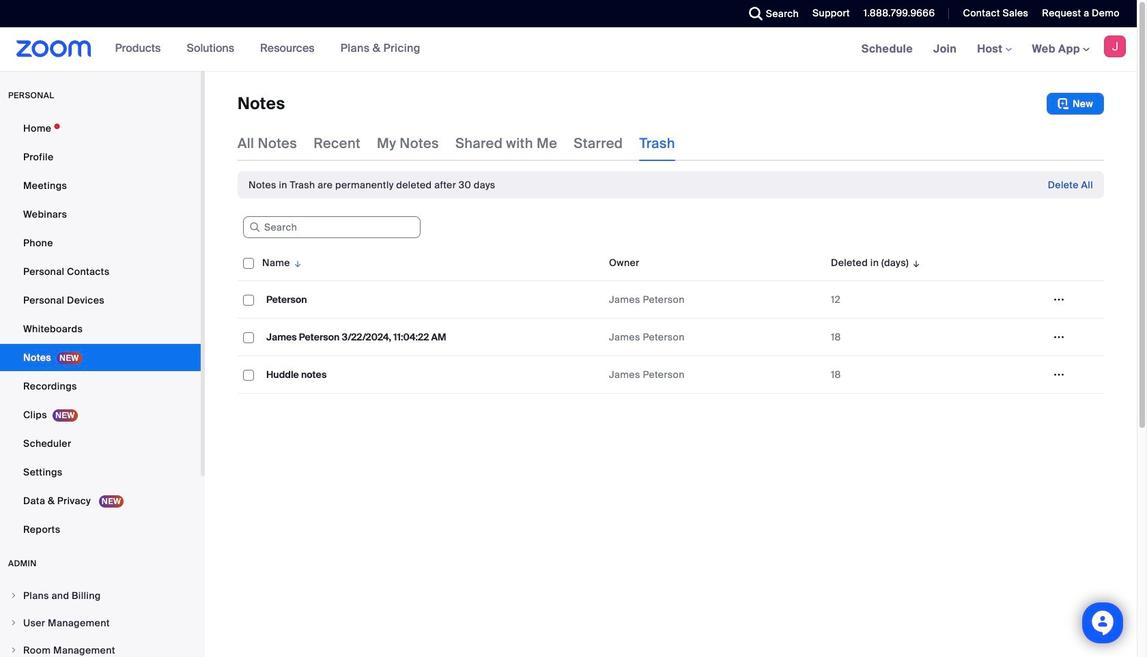 Task type: vqa. For each thing, say whether or not it's contained in the screenshot.
Join link
no



Task type: locate. For each thing, give the bounding box(es) containing it.
1 menu item from the top
[[0, 583, 201, 609]]

right image
[[10, 592, 18, 600]]

2 menu item from the top
[[0, 610, 201, 636]]

profile picture image
[[1104, 36, 1126, 57]]

2 arrow down image from the left
[[909, 255, 921, 271]]

Search text field
[[243, 217, 421, 238]]

1 right image from the top
[[10, 619, 18, 627]]

2 vertical spatial menu item
[[0, 638, 201, 658]]

alert
[[249, 178, 495, 192]]

application
[[238, 245, 1114, 404]]

zoom logo image
[[16, 40, 91, 57]]

2 right image from the top
[[10, 647, 18, 655]]

right image
[[10, 619, 18, 627], [10, 647, 18, 655]]

tabs of all notes page tab list
[[238, 126, 675, 161]]

personal menu menu
[[0, 115, 201, 545]]

meetings navigation
[[851, 27, 1137, 72]]

more options for james peterson 3/22/2024, 11:04:22 am image
[[1048, 331, 1070, 343]]

1 vertical spatial menu item
[[0, 610, 201, 636]]

banner
[[0, 27, 1137, 72]]

0 horizontal spatial arrow down image
[[290, 255, 303, 271]]

0 vertical spatial menu item
[[0, 583, 201, 609]]

1 vertical spatial right image
[[10, 647, 18, 655]]

arrow down image
[[290, 255, 303, 271], [909, 255, 921, 271]]

0 vertical spatial right image
[[10, 619, 18, 627]]

right image for second menu item
[[10, 619, 18, 627]]

1 horizontal spatial arrow down image
[[909, 255, 921, 271]]

menu item
[[0, 583, 201, 609], [0, 610, 201, 636], [0, 638, 201, 658]]



Task type: describe. For each thing, give the bounding box(es) containing it.
admin menu menu
[[0, 583, 201, 658]]

3 menu item from the top
[[0, 638, 201, 658]]

more options for huddle notes image
[[1048, 369, 1070, 381]]

right image for 3rd menu item from the top of the admin menu menu
[[10, 647, 18, 655]]

product information navigation
[[105, 27, 431, 71]]

more options for peterson image
[[1048, 294, 1070, 306]]

1 arrow down image from the left
[[290, 255, 303, 271]]



